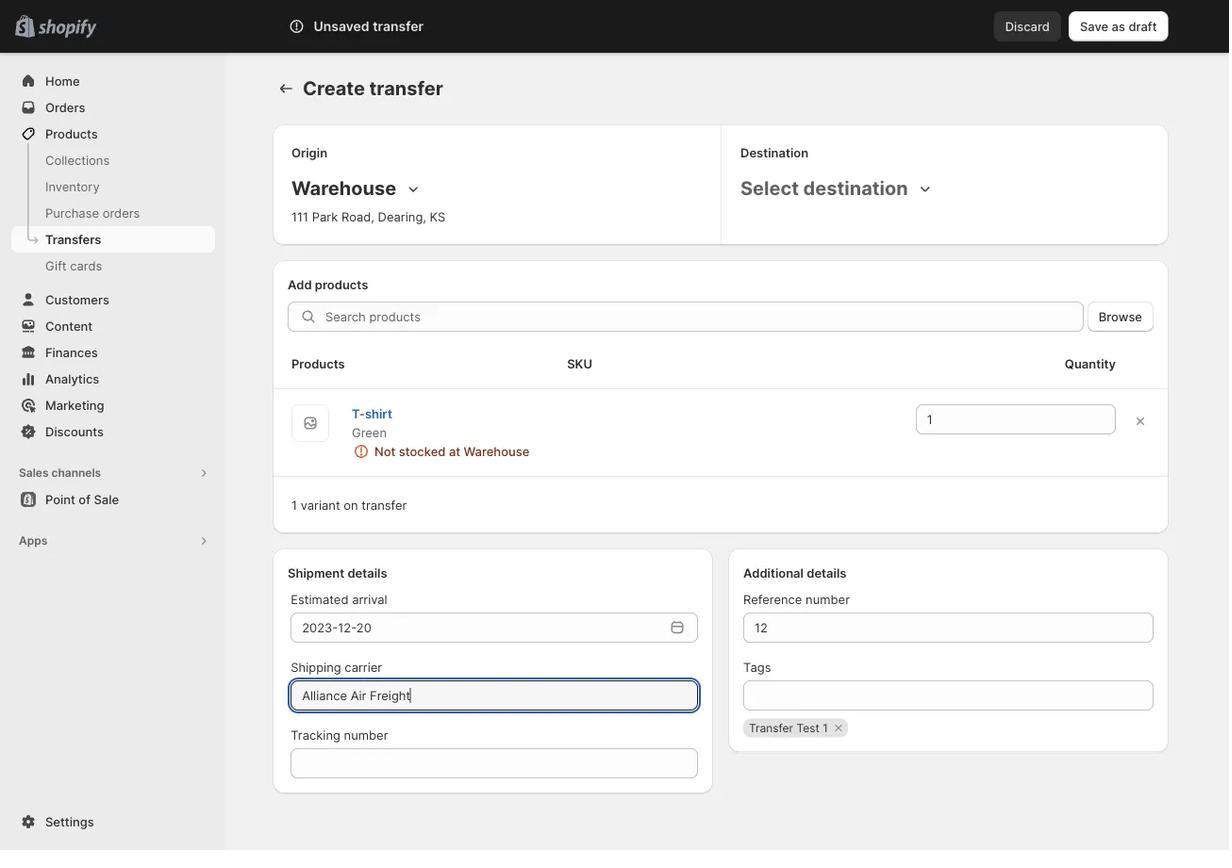Task type: describe. For each thing, give the bounding box(es) containing it.
discard
[[1005, 19, 1050, 33]]

transfers link
[[11, 226, 215, 253]]

road,
[[341, 209, 374, 224]]

save
[[1080, 19, 1108, 33]]

discounts
[[45, 424, 104, 439]]

number for reference number
[[806, 592, 850, 607]]

of
[[79, 492, 91, 507]]

point of sale link
[[11, 487, 215, 513]]

Search products text field
[[325, 302, 1084, 332]]

Estimated arrival text field
[[291, 613, 664, 643]]

test
[[797, 722, 820, 735]]

sales
[[19, 466, 49, 480]]

stocked
[[399, 444, 446, 459]]

orders link
[[11, 94, 215, 121]]

as
[[1112, 19, 1125, 33]]

discard link
[[994, 11, 1061, 42]]

channels
[[51, 466, 101, 480]]

customers
[[45, 292, 109, 307]]

additional details
[[743, 566, 847, 581]]

estimated
[[291, 592, 349, 607]]

111 park road, dearing, ks
[[291, 209, 446, 224]]

1 variant on transfer
[[291, 498, 407, 513]]

details for additional details
[[807, 566, 847, 581]]

green
[[352, 425, 387, 440]]

browse
[[1099, 309, 1142, 324]]

destination
[[803, 177, 908, 200]]

carrier
[[345, 660, 382, 675]]

create
[[303, 77, 365, 100]]

save as draft
[[1080, 19, 1157, 33]]

Tags text field
[[743, 681, 1154, 711]]

content link
[[11, 313, 215, 340]]

gift cards link
[[11, 253, 215, 279]]

products
[[315, 277, 368, 292]]

origin
[[291, 145, 327, 160]]

estimated arrival
[[291, 592, 387, 607]]

settings
[[45, 815, 94, 830]]

content
[[45, 319, 93, 333]]

home
[[45, 74, 80, 88]]

finances
[[45, 345, 98, 360]]

cards
[[70, 258, 102, 273]]

not
[[374, 444, 396, 459]]

sales channels button
[[11, 460, 215, 487]]

select
[[740, 177, 799, 200]]

1 vertical spatial warehouse
[[464, 444, 530, 459]]

inventory link
[[11, 174, 215, 200]]

add products
[[288, 277, 368, 292]]

sale
[[94, 492, 119, 507]]

tracking number
[[291, 728, 388, 743]]

shirt
[[365, 407, 392, 421]]

Shipping carrier text field
[[291, 681, 698, 711]]

shipment
[[288, 566, 344, 581]]

t-shirt green
[[352, 407, 392, 440]]

collections link
[[11, 147, 215, 174]]

point of sale
[[45, 492, 119, 507]]

variant
[[301, 498, 340, 513]]

shopify image
[[38, 19, 96, 38]]

apps
[[19, 534, 47, 548]]

gift cards
[[45, 258, 102, 273]]

save as draft button
[[1069, 11, 1168, 42]]

not stocked at warehouse
[[374, 444, 530, 459]]

t-
[[352, 407, 365, 421]]

0 vertical spatial products
[[45, 126, 98, 141]]

details for shipment details
[[347, 566, 387, 581]]

discounts link
[[11, 419, 215, 445]]

orders
[[45, 100, 85, 115]]

tags
[[743, 660, 771, 675]]

Reference number text field
[[743, 613, 1154, 643]]

at
[[449, 444, 460, 459]]

collections
[[45, 153, 110, 167]]

select destination button
[[737, 174, 938, 204]]

inventory
[[45, 179, 100, 194]]

reference
[[743, 592, 802, 607]]



Task type: vqa. For each thing, say whether or not it's contained in the screenshot.
orders in the left top of the page
yes



Task type: locate. For each thing, give the bounding box(es) containing it.
number right tracking
[[344, 728, 388, 743]]

details up reference number
[[807, 566, 847, 581]]

shipment details
[[288, 566, 387, 581]]

transfer
[[749, 722, 793, 735]]

1 vertical spatial products
[[291, 357, 345, 371]]

details up arrival at the bottom of page
[[347, 566, 387, 581]]

warehouse inside dropdown button
[[291, 177, 396, 200]]

point
[[45, 492, 75, 507]]

Tracking number text field
[[291, 749, 698, 779]]

purchase orders link
[[11, 200, 215, 226]]

apps button
[[11, 528, 215, 555]]

transfer for create transfer
[[369, 77, 443, 100]]

1 right test
[[823, 722, 828, 735]]

2 details from the left
[[807, 566, 847, 581]]

transfer right unsaved
[[373, 18, 424, 34]]

destination
[[740, 145, 809, 160]]

number down additional details
[[806, 592, 850, 607]]

gift
[[45, 258, 67, 273]]

unsaved
[[314, 18, 369, 34]]

0 vertical spatial 1
[[291, 498, 297, 513]]

0 horizontal spatial products
[[45, 126, 98, 141]]

details
[[347, 566, 387, 581], [807, 566, 847, 581]]

None number field
[[916, 405, 1088, 435]]

add
[[288, 277, 312, 292]]

create transfer
[[303, 77, 443, 100]]

1 vertical spatial transfer
[[369, 77, 443, 100]]

sku
[[567, 357, 592, 371]]

warehouse up the road,
[[291, 177, 396, 200]]

number for tracking number
[[344, 728, 388, 743]]

search
[[365, 19, 405, 33]]

select destination
[[740, 177, 908, 200]]

analytics link
[[11, 366, 215, 392]]

browse button
[[1087, 302, 1154, 332]]

t-shirt link
[[352, 407, 392, 421]]

products up collections
[[45, 126, 98, 141]]

1 horizontal spatial details
[[807, 566, 847, 581]]

transfer for unsaved transfer
[[373, 18, 424, 34]]

sales channels
[[19, 466, 101, 480]]

1 details from the left
[[347, 566, 387, 581]]

1 vertical spatial 1
[[823, 722, 828, 735]]

shipping carrier
[[291, 660, 382, 675]]

warehouse button
[[288, 174, 426, 204]]

0 horizontal spatial number
[[344, 728, 388, 743]]

1 horizontal spatial warehouse
[[464, 444, 530, 459]]

products down add products
[[291, 357, 345, 371]]

shipping
[[291, 660, 341, 675]]

111
[[291, 209, 309, 224]]

transfer down search
[[369, 77, 443, 100]]

0 horizontal spatial warehouse
[[291, 177, 396, 200]]

marketing
[[45, 398, 104, 413]]

park
[[312, 209, 338, 224]]

tracking
[[291, 728, 340, 743]]

0 horizontal spatial details
[[347, 566, 387, 581]]

marketing link
[[11, 392, 215, 419]]

finances link
[[11, 340, 215, 366]]

transfer right on on the left bottom
[[362, 498, 407, 513]]

1 horizontal spatial number
[[806, 592, 850, 607]]

purchase
[[45, 206, 99, 220]]

reference number
[[743, 592, 850, 607]]

0 horizontal spatial 1
[[291, 498, 297, 513]]

products link
[[11, 121, 215, 147]]

orders
[[103, 206, 140, 220]]

home link
[[11, 68, 215, 94]]

search button
[[334, 11, 881, 42]]

draft
[[1129, 19, 1157, 33]]

2 vertical spatial transfer
[[362, 498, 407, 513]]

dearing,
[[378, 209, 426, 224]]

quantity
[[1065, 357, 1116, 371]]

0 vertical spatial warehouse
[[291, 177, 396, 200]]

1 horizontal spatial products
[[291, 357, 345, 371]]

transfer
[[373, 18, 424, 34], [369, 77, 443, 100], [362, 498, 407, 513]]

on
[[344, 498, 358, 513]]

additional
[[743, 566, 804, 581]]

ks
[[430, 209, 446, 224]]

settings link
[[11, 809, 215, 836]]

0 vertical spatial number
[[806, 592, 850, 607]]

1
[[291, 498, 297, 513], [823, 722, 828, 735]]

unsaved transfer
[[314, 18, 424, 34]]

transfers
[[45, 232, 101, 247]]

0 vertical spatial transfer
[[373, 18, 424, 34]]

arrival
[[352, 592, 387, 607]]

1 left variant
[[291, 498, 297, 513]]

1 vertical spatial number
[[344, 728, 388, 743]]

1 horizontal spatial 1
[[823, 722, 828, 735]]

purchase orders
[[45, 206, 140, 220]]

point of sale button
[[0, 487, 226, 513]]

warehouse right at
[[464, 444, 530, 459]]

customers link
[[11, 287, 215, 313]]



